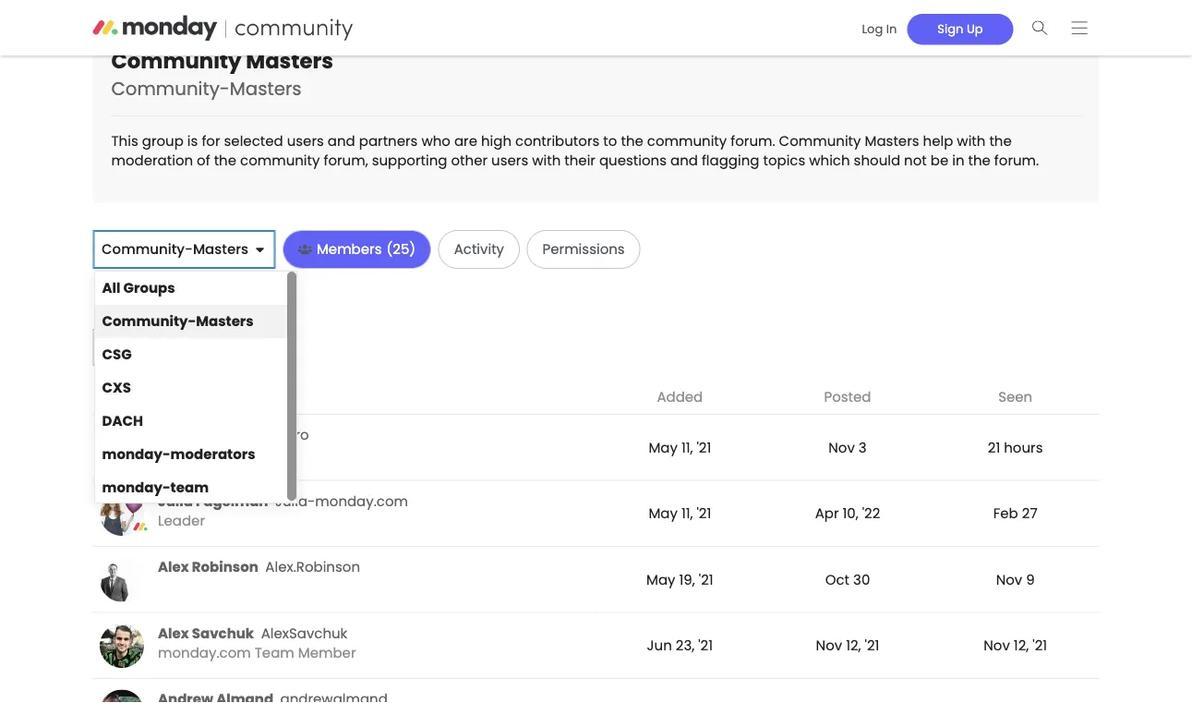 Task type: locate. For each thing, give the bounding box(es) containing it.
julia
[[158, 491, 193, 511]]

other
[[451, 150, 488, 170]]

seen
[[999, 387, 1033, 407]]

selected
[[224, 131, 283, 151]]

alex left savchuk
[[158, 623, 189, 643]]

this group is for selected users and partners who are high contributors to the community forum. community masters help with the moderation of the community forum, supporting other users with their questions and flagging topics which should not be in the forum.
[[111, 131, 1040, 170]]

11, up the "19,"
[[682, 503, 693, 523]]

1 horizontal spatial community
[[779, 131, 861, 151]]

high
[[481, 131, 512, 151]]

robinson
[[192, 557, 259, 577]]

1 vertical spatial community
[[779, 131, 861, 151]]

may 11, '21
[[649, 437, 712, 457], [649, 503, 712, 523]]

monday.com inside 'alex savchuk alexsavchuk monday.com team member'
[[158, 643, 251, 662]]

1 horizontal spatial nov 12, '21
[[984, 636, 1048, 655]]

masters left help
[[865, 131, 920, 151]]

monday.com team member image
[[100, 624, 144, 668]]

monday.com inside julia fagelman julia-monday.com leader
[[315, 491, 408, 511]]

0 vertical spatial may 11, '21
[[649, 437, 712, 457]]

masters
[[246, 46, 333, 76], [230, 76, 302, 102], [865, 131, 920, 151], [193, 239, 248, 259]]

1 12, from the left
[[846, 636, 862, 655]]

jun 23, '21
[[647, 636, 713, 655]]

not
[[905, 150, 927, 170]]

activity link
[[439, 231, 519, 268]]

12, down nov 9
[[1014, 636, 1029, 655]]

permissions
[[543, 239, 625, 259]]

10,
[[843, 503, 859, 523]]

alex inside 'alex savchuk alexsavchuk monday.com team member'
[[158, 623, 189, 643]]

27
[[1022, 503, 1038, 523]]

member
[[298, 643, 356, 662]]

community- down moderation
[[102, 239, 193, 259]]

savchuk
[[192, 623, 254, 643]]

'22
[[863, 503, 881, 523]]

users right "selected"
[[287, 131, 324, 151]]

sign up button
[[908, 14, 1014, 45]]

0 vertical spatial community
[[111, 46, 242, 76]]

may 11, '21 up may 19, '21
[[649, 503, 712, 523]]

0 horizontal spatial nov 12, '21
[[816, 636, 880, 655]]

2 leader from the top
[[158, 510, 205, 530]]

supporting
[[372, 150, 448, 170]]

may up may 19, '21
[[649, 503, 678, 523]]

forum. left which in the right top of the page
[[731, 131, 776, 151]]

community- up group
[[111, 76, 230, 102]]

7 radio item from the top
[[95, 471, 287, 504]]

forum. right in
[[995, 150, 1040, 170]]

community
[[647, 131, 727, 151], [240, 150, 320, 170]]

alex
[[158, 557, 189, 577], [158, 623, 189, 643]]

1 horizontal spatial 12,
[[1014, 636, 1029, 655]]

group
[[142, 131, 184, 151]]

'21
[[697, 437, 712, 457], [697, 503, 712, 523], [699, 570, 714, 589], [699, 636, 713, 655], [865, 636, 880, 655], [1033, 636, 1048, 655]]

leader image
[[100, 425, 144, 470]]

the
[[621, 131, 644, 151], [990, 131, 1012, 151], [214, 150, 237, 170], [969, 150, 991, 170]]

navigation containing log in
[[846, 8, 1100, 47]]

leader
[[158, 444, 205, 464], [158, 510, 205, 530]]

with right help
[[957, 131, 986, 151]]

and left flagging
[[671, 150, 698, 170]]

community-
[[111, 76, 230, 102], [102, 239, 193, 259]]

alex left robinson
[[158, 557, 189, 577]]

1 horizontal spatial with
[[957, 131, 986, 151]]

9
[[1027, 570, 1035, 589]]

alex for alex robinson alex.robinson
[[158, 557, 189, 577]]

with
[[957, 131, 986, 151], [532, 150, 561, 170]]

oct 30
[[826, 570, 871, 589]]

members ( 25 )
[[317, 239, 416, 259]]

radio item
[[95, 272, 287, 305], [95, 305, 287, 338], [95, 338, 287, 371], [95, 371, 287, 405], [95, 405, 287, 438], [95, 438, 287, 471], [95, 471, 287, 504]]

0 vertical spatial community-
[[111, 76, 230, 102]]

community right flagging
[[779, 131, 861, 151]]

1 horizontal spatial monday.com
[[315, 491, 408, 511]]

username text field
[[93, 329, 287, 366]]

'21 down the 9
[[1033, 636, 1048, 655]]

0 vertical spatial 11,
[[682, 437, 693, 457]]

community down monday community forum image
[[111, 46, 242, 76]]

may 19, '21
[[647, 570, 714, 589]]

alexsavchuk
[[261, 623, 348, 643]]

are
[[454, 131, 478, 151]]

dipro link
[[158, 425, 589, 445]]

monday community forum image
[[93, 15, 389, 41]]

team
[[255, 643, 294, 662]]

2 radio item from the top
[[95, 305, 287, 338]]

users right other
[[492, 150, 529, 170]]

nov left the 9
[[997, 570, 1023, 589]]

nov
[[829, 437, 855, 457], [997, 570, 1023, 589], [816, 636, 843, 655], [984, 636, 1011, 655]]

may
[[649, 437, 678, 457], [649, 503, 678, 523], [647, 570, 676, 589]]

(
[[387, 239, 393, 259]]

23,
[[676, 636, 695, 655]]

0 horizontal spatial 12,
[[846, 636, 862, 655]]

leader inside julia fagelman julia-monday.com leader
[[158, 510, 205, 530]]

oct
[[826, 570, 850, 589]]

forum.
[[731, 131, 776, 151], [995, 150, 1040, 170]]

nov 12, '21 down nov 9
[[984, 636, 1048, 655]]

monday.com down dipro link
[[315, 491, 408, 511]]

nov 12, '21
[[816, 636, 880, 655], [984, 636, 1048, 655]]

3 radio item from the top
[[95, 338, 287, 371]]

'21 right 23,
[[699, 636, 713, 655]]

1 alex from the top
[[158, 557, 189, 577]]

menu image
[[1072, 21, 1088, 35]]

'21 right the "19,"
[[699, 570, 714, 589]]

0 vertical spatial monday.com
[[315, 491, 408, 511]]

11, down added button
[[682, 437, 693, 457]]

nov 12, '21 down oct 30
[[816, 636, 880, 655]]

1 vertical spatial may 11, '21
[[649, 503, 712, 523]]

2 alex from the top
[[158, 623, 189, 643]]

1 vertical spatial leader
[[158, 510, 205, 530]]

community masters community-masters
[[111, 46, 333, 102]]

monday.com for julia fagelman julia-monday.com leader
[[315, 491, 408, 511]]

help
[[923, 131, 954, 151]]

forum,
[[324, 150, 368, 170]]

up
[[967, 21, 983, 37]]

leader image
[[100, 491, 144, 536]]

0 vertical spatial alex
[[158, 557, 189, 577]]

alex robinson alex.robinson
[[158, 557, 360, 577]]

monday.com left team at bottom
[[158, 643, 251, 662]]

1 vertical spatial alex
[[158, 623, 189, 643]]

feb 27
[[994, 503, 1038, 523]]

may left the "19,"
[[647, 570, 676, 589]]

should
[[854, 150, 901, 170]]

sign
[[938, 21, 964, 37]]

log in
[[862, 21, 897, 37]]

users
[[287, 131, 324, 151], [492, 150, 529, 170]]

)
[[410, 239, 416, 259]]

leader up "julia"
[[158, 444, 205, 464]]

1 leader from the top
[[158, 444, 205, 464]]

community inside community masters community-masters
[[111, 46, 242, 76]]

contributors
[[516, 131, 600, 151]]

leader inside dipro leader
[[158, 444, 205, 464]]

1 vertical spatial monday.com
[[158, 643, 251, 662]]

flagging
[[702, 150, 760, 170]]

community
[[111, 46, 242, 76], [779, 131, 861, 151]]

navigation
[[846, 8, 1100, 47]]

may down added button
[[649, 437, 678, 457]]

monday.com
[[315, 491, 408, 511], [158, 643, 251, 662]]

members
[[317, 239, 382, 259]]

1 11, from the top
[[682, 437, 693, 457]]

0 horizontal spatial community
[[240, 150, 320, 170]]

0 horizontal spatial monday.com
[[158, 643, 251, 662]]

0 horizontal spatial community
[[111, 46, 242, 76]]

community right to
[[647, 131, 727, 151]]

leader right monday team image
[[158, 510, 205, 530]]

to
[[604, 131, 618, 151]]

12, down oct 30
[[846, 636, 862, 655]]

0 vertical spatial leader
[[158, 444, 205, 464]]

and left partners
[[328, 131, 355, 151]]

nov down oct
[[816, 636, 843, 655]]

their
[[565, 150, 596, 170]]

1 vertical spatial 11,
[[682, 503, 693, 523]]

username button
[[100, 387, 589, 407]]

2 nov 12, '21 from the left
[[984, 636, 1048, 655]]

masters up "selected"
[[230, 76, 302, 102]]

table containing username
[[93, 381, 1100, 703]]

with left their
[[532, 150, 561, 170]]

may 11, '21 down added button
[[649, 437, 712, 457]]

12,
[[846, 636, 862, 655], [1014, 636, 1029, 655]]

1 horizontal spatial community
[[647, 131, 727, 151]]

username
[[100, 387, 171, 407]]

11,
[[682, 437, 693, 457], [682, 503, 693, 523]]

which
[[810, 150, 850, 170]]

for
[[202, 131, 220, 151]]

and
[[328, 131, 355, 151], [671, 150, 698, 170]]

menu
[[95, 272, 297, 504]]

community left forum,
[[240, 150, 320, 170]]

in
[[887, 21, 897, 37]]

table
[[93, 381, 1100, 703]]

alex.robinson
[[265, 557, 360, 577]]



Task type: vqa. For each thing, say whether or not it's contained in the screenshot.
forum,
yes



Task type: describe. For each thing, give the bounding box(es) containing it.
0 vertical spatial may
[[649, 437, 678, 457]]

partners
[[359, 131, 418, 151]]

nov 3
[[829, 437, 867, 457]]

this
[[111, 131, 138, 151]]

search image
[[1033, 21, 1049, 35]]

3
[[859, 437, 867, 457]]

apr
[[815, 503, 839, 523]]

seen button
[[939, 387, 1093, 407]]

topics
[[763, 150, 806, 170]]

hours
[[1004, 437, 1043, 457]]

is
[[187, 131, 198, 151]]

1 radio item from the top
[[95, 272, 287, 305]]

0 horizontal spatial and
[[328, 131, 355, 151]]

log
[[862, 21, 883, 37]]

users image
[[298, 243, 312, 257]]

posted button
[[771, 387, 925, 407]]

1 nov 12, '21 from the left
[[816, 636, 880, 655]]

1 horizontal spatial users
[[492, 150, 529, 170]]

posted
[[825, 387, 872, 407]]

nov down nov 9
[[984, 636, 1011, 655]]

1 horizontal spatial forum.
[[995, 150, 1040, 170]]

21
[[988, 437, 1001, 457]]

nov left '3'
[[829, 437, 855, 457]]

in
[[953, 150, 965, 170]]

0 horizontal spatial with
[[532, 150, 561, 170]]

of
[[197, 150, 210, 170]]

dipro leader
[[158, 425, 309, 464]]

julia fagelman julia-monday.com leader
[[158, 491, 408, 530]]

monday.com for alex savchuk alexsavchuk monday.com team member
[[158, 643, 251, 662]]

4 radio item from the top
[[95, 371, 287, 405]]

2 may 11, '21 from the top
[[649, 503, 712, 523]]

added button
[[603, 387, 757, 407]]

1 vertical spatial community-
[[102, 239, 193, 259]]

added
[[657, 387, 703, 407]]

be
[[931, 150, 949, 170]]

activity
[[454, 239, 504, 259]]

alex savchuk alexsavchuk monday.com team member
[[158, 623, 356, 662]]

feb
[[994, 503, 1019, 523]]

permissions link
[[528, 231, 640, 268]]

julia-
[[275, 491, 315, 511]]

25
[[393, 239, 410, 259]]

'21 down added button
[[697, 437, 712, 457]]

6 radio item from the top
[[95, 438, 287, 471]]

jun
[[647, 636, 672, 655]]

5 radio item from the top
[[95, 405, 287, 438]]

1 may 11, '21 from the top
[[649, 437, 712, 457]]

alex robinson image
[[100, 558, 144, 602]]

1 vertical spatial may
[[649, 503, 678, 523]]

2 12, from the left
[[1014, 636, 1029, 655]]

2 11, from the top
[[682, 503, 693, 523]]

19,
[[680, 570, 695, 589]]

1 horizontal spatial and
[[671, 150, 698, 170]]

0 horizontal spatial users
[[287, 131, 324, 151]]

fagelman
[[196, 491, 268, 511]]

masters down monday community forum image
[[246, 46, 333, 76]]

dipro
[[273, 425, 309, 445]]

community-masters
[[102, 239, 248, 259]]

2 vertical spatial may
[[647, 570, 676, 589]]

who
[[422, 131, 451, 151]]

moderation
[[111, 150, 193, 170]]

questions
[[600, 150, 667, 170]]

masters left users image
[[193, 239, 248, 259]]

apr 10, '22
[[815, 503, 881, 523]]

'21 down "30"
[[865, 636, 880, 655]]

0 horizontal spatial forum.
[[731, 131, 776, 151]]

21 hours
[[988, 437, 1043, 457]]

monday team image
[[131, 517, 150, 536]]

30
[[854, 570, 871, 589]]

nov 9
[[997, 570, 1035, 589]]

alex for alex savchuk alexsavchuk monday.com team member
[[158, 623, 189, 643]]

'21 up may 19, '21
[[697, 503, 712, 523]]

masters inside this group is for selected users and partners who are high contributors to the community forum. community masters help with the moderation of the community forum, supporting other users with their questions and flagging topics which should not be in the forum.
[[865, 131, 920, 151]]

log in button
[[852, 14, 908, 45]]

sign up
[[938, 21, 983, 37]]

community inside this group is for selected users and partners who are high contributors to the community forum. community masters help with the moderation of the community forum, supporting other users with their questions and flagging topics which should not be in the forum.
[[779, 131, 861, 151]]

community- inside community masters community-masters
[[111, 76, 230, 102]]



